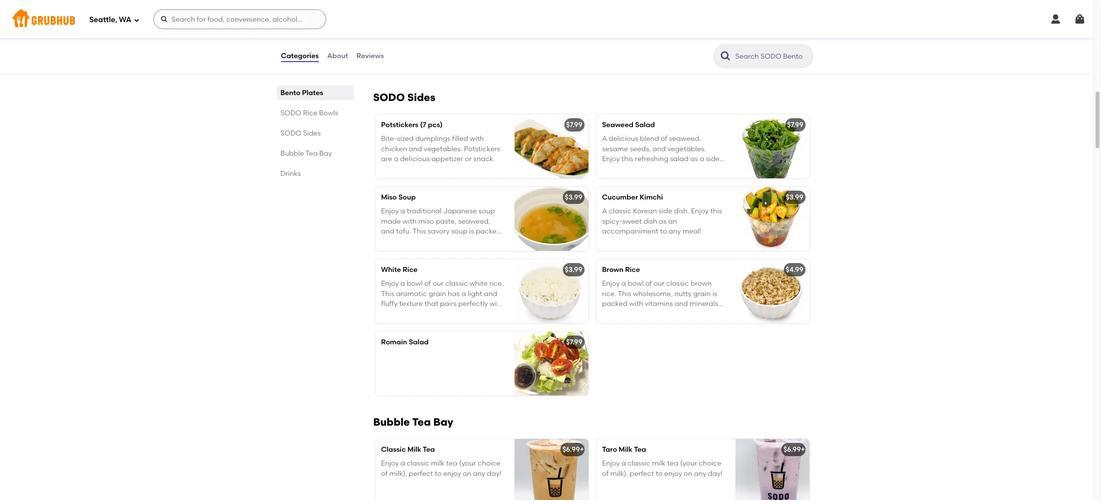 Task type: vqa. For each thing, say whether or not it's contained in the screenshot.
text field
no



Task type: describe. For each thing, give the bounding box(es) containing it.
on for classic milk tea
[[463, 470, 471, 478]]

bean
[[411, 33, 428, 41]]

seaweed
[[602, 121, 633, 129]]

seaweed, inside enjoy a traditional japanese soup made with miso paste, seaweed, and tofu. this savory soup is packed with flavor and sure to please any palate.
[[458, 217, 490, 226]]

meal!
[[683, 227, 701, 236]]

a inside bite-sized dumplings filled with chicken and vegetables. potstickers are a delicious appetizer or snack.
[[394, 155, 399, 163]]

bento plates tab
[[280, 88, 350, 98]]

of for taro milk tea
[[602, 470, 609, 478]]

are
[[381, 155, 392, 163]]

of for classic milk tea
[[381, 470, 388, 478]]

miso
[[381, 193, 397, 202]]

sodo rice bowls tab
[[280, 108, 350, 118]]

enjoy a classic milk tea (your choice of milk), perfect to enjoy on any day! for classic milk tea
[[381, 460, 502, 478]]

fried
[[401, 23, 416, 31]]

sodo rice bowls
[[280, 109, 338, 117]]

and down "this"
[[417, 237, 431, 246]]

kimchi
[[640, 193, 663, 202]]

Search SODO Bento search field
[[734, 52, 810, 61]]

sprouts
[[430, 33, 455, 41]]

reviews button
[[356, 38, 384, 74]]

with inside spicy fried tofu served over white rice with bean sprouts and cucumber kimchi
[[395, 33, 409, 41]]

sides inside the sodo sides tab
[[303, 129, 321, 138]]

dish.
[[674, 207, 689, 216]]

enjoy for classic milk tea
[[443, 470, 461, 478]]

japanese
[[443, 207, 477, 216]]

bubble inside tab
[[280, 149, 304, 158]]

potstickers (7 pcs)
[[381, 121, 443, 129]]

1 vertical spatial bubble
[[373, 416, 410, 429]]

spicy fried tofu rice bowl image
[[514, 2, 588, 66]]

bento
[[280, 89, 300, 97]]

categories button
[[280, 38, 319, 74]]

0 vertical spatial potstickers
[[381, 121, 418, 129]]

bay inside tab
[[319, 149, 332, 158]]

accompaniment
[[602, 227, 658, 236]]

dish inside a classic korean side dish. enjoy this spicy-sweet dish as an accompaniment to any meal!
[[644, 217, 657, 226]]

enjoy inside a delicious blend of seaweed, sesame seeds, and vegetables. enjoy this refreshing salad as a side dish or an appetizer.
[[602, 155, 620, 163]]

day! for taro milk tea
[[708, 470, 723, 478]]

brown rice
[[602, 266, 640, 274]]

bubble tea bay inside tab
[[280, 149, 332, 158]]

1 horizontal spatial sides
[[407, 91, 435, 104]]

dish inside a delicious blend of seaweed, sesame seeds, and vegetables. enjoy this refreshing salad as a side dish or an appetizer.
[[602, 165, 616, 173]]

sesame
[[602, 145, 628, 153]]

spicy fried tofu served over white rice with bean sprouts and cucumber kimchi
[[381, 23, 491, 51]]

side inside a delicious blend of seaweed, sesame seeds, and vegetables. enjoy this refreshing salad as a side dish or an appetizer.
[[706, 155, 720, 163]]

(your for classic milk tea
[[459, 460, 476, 468]]

+ for taro milk tea
[[801, 446, 805, 454]]

this inside a delicious blend of seaweed, sesame seeds, and vegetables. enjoy this refreshing salad as a side dish or an appetizer.
[[622, 155, 633, 163]]

as inside a delicious blend of seaweed, sesame seeds, and vegetables. enjoy this refreshing salad as a side dish or an appetizer.
[[690, 155, 698, 163]]

brown
[[602, 266, 623, 274]]

drinks tab
[[280, 169, 350, 179]]

brown rice image
[[735, 260, 809, 324]]

sodo for the sodo sides tab
[[280, 129, 301, 138]]

romain salad
[[381, 338, 429, 347]]

rice
[[381, 33, 394, 41]]

bento plates
[[280, 89, 323, 97]]

sodo sides tab
[[280, 128, 350, 139]]

is
[[469, 227, 474, 236]]

with up palate.
[[381, 237, 395, 246]]

main navigation navigation
[[0, 0, 1094, 38]]

enjoy a traditional japanese soup made with miso paste, seaweed, and tofu. this savory soup is packed with flavor and sure to please any palate.
[[381, 207, 501, 256]]

any inside enjoy a traditional japanese soup made with miso paste, seaweed, and tofu. this savory soup is packed with flavor and sure to please any palate.
[[481, 237, 493, 246]]

seaweed salad image
[[735, 115, 809, 179]]

miso soup
[[381, 193, 416, 202]]

bubble tea bay tab
[[280, 148, 350, 159]]

sweet
[[622, 217, 642, 226]]

snack.
[[473, 155, 495, 163]]

taro milk tea
[[602, 446, 646, 454]]

bite-sized dumplings filled with chicken and vegetables. potstickers are a delicious appetizer or snack.
[[381, 135, 500, 163]]

classic inside a classic korean side dish. enjoy this spicy-sweet dish as an accompaniment to any meal!
[[609, 207, 631, 216]]

milk), for taro
[[610, 470, 628, 478]]

cucumber kimchi
[[602, 193, 663, 202]]

delicious inside bite-sized dumplings filled with chicken and vegetables. potstickers are a delicious appetizer or snack.
[[400, 155, 430, 163]]

seaweed salad
[[602, 121, 655, 129]]

salad for seaweed salad
[[635, 121, 655, 129]]

and inside a delicious blend of seaweed, sesame seeds, and vegetables. enjoy this refreshing salad as a side dish or an appetizer.
[[653, 145, 666, 153]]

enjoy for taro milk tea
[[602, 460, 620, 468]]

of inside a delicious blend of seaweed, sesame seeds, and vegetables. enjoy this refreshing salad as a side dish or an appetizer.
[[661, 135, 667, 143]]

spicy image
[[381, 56, 390, 65]]

refreshing
[[635, 155, 668, 163]]

rice for white
[[403, 266, 418, 274]]

or inside bite-sized dumplings filled with chicken and vegetables. potstickers are a delicious appetizer or snack.
[[465, 155, 472, 163]]

romain
[[381, 338, 407, 347]]

blend
[[640, 135, 659, 143]]

1 horizontal spatial bubble tea bay
[[373, 416, 453, 429]]

this
[[413, 227, 426, 236]]

flavor
[[397, 237, 416, 246]]

miso
[[418, 217, 434, 226]]

spicy-
[[602, 217, 622, 226]]

classic
[[381, 446, 406, 454]]

enjoy for taro milk tea
[[664, 470, 682, 478]]

sodo for sodo rice bowls 'tab'
[[280, 109, 301, 117]]

dumplings
[[415, 135, 451, 143]]

salad
[[670, 155, 689, 163]]

Search for food, convenience, alcohol... search field
[[153, 9, 326, 29]]

tofu.
[[396, 227, 411, 236]]

sized
[[397, 135, 414, 143]]

milk for taro
[[619, 446, 633, 454]]

day! for classic milk tea
[[487, 470, 502, 478]]

vegetables. inside a delicious blend of seaweed, sesame seeds, and vegetables. enjoy this refreshing salad as a side dish or an appetizer.
[[667, 145, 706, 153]]

taro
[[602, 446, 617, 454]]

$6.99 + for classic milk tea
[[562, 446, 584, 454]]

search icon image
[[720, 50, 731, 62]]

please
[[457, 237, 479, 246]]

cucumber
[[381, 43, 416, 51]]

$6.99 for taro milk tea
[[783, 446, 801, 454]]

1 vertical spatial bay
[[433, 416, 453, 429]]

traditional
[[407, 207, 442, 216]]

$3.99 for enjoy a traditional japanese soup made with miso paste, seaweed, and tofu. this savory soup is packed with flavor and sure to please any palate.
[[565, 193, 582, 202]]

filled
[[452, 135, 468, 143]]

to inside a classic korean side dish. enjoy this spicy-sweet dish as an accompaniment to any meal!
[[660, 227, 667, 236]]

cucumber
[[602, 193, 638, 202]]

milk for classic
[[407, 446, 421, 454]]

plates
[[302, 89, 323, 97]]

milk for classic milk tea
[[431, 460, 445, 468]]

enjoy for classic milk tea
[[381, 460, 399, 468]]

classic milk tea image
[[514, 440, 588, 501]]

(7
[[420, 121, 426, 129]]

$7.99 for a delicious blend of seaweed, sesame seeds, and vegetables. enjoy this refreshing salad as a side dish or an appetizer.
[[787, 121, 803, 129]]

$6.99 + for taro milk tea
[[783, 446, 805, 454]]

and inside bite-sized dumplings filled with chicken and vegetables. potstickers are a delicious appetizer or snack.
[[409, 145, 422, 153]]

a classic korean side dish. enjoy this spicy-sweet dish as an accompaniment to any meal!
[[602, 207, 722, 236]]

to inside enjoy a traditional japanese soup made with miso paste, seaweed, and tofu. this savory soup is packed with flavor and sure to please any palate.
[[448, 237, 455, 246]]

an inside a delicious blend of seaweed, sesame seeds, and vegetables. enjoy this refreshing salad as a side dish or an appetizer.
[[626, 165, 635, 173]]

over
[[457, 23, 471, 31]]

drinks
[[280, 170, 301, 178]]

seattle,
[[89, 15, 117, 24]]



Task type: locate. For each thing, give the bounding box(es) containing it.
1 vertical spatial as
[[659, 217, 667, 226]]

served
[[433, 23, 455, 31]]

0 horizontal spatial rice
[[303, 109, 317, 117]]

1 horizontal spatial perfect
[[630, 470, 654, 478]]

potstickers up sized on the top of the page
[[381, 121, 418, 129]]

seeds,
[[630, 145, 651, 153]]

made
[[381, 217, 401, 226]]

1 horizontal spatial delicious
[[609, 135, 638, 143]]

a for classic milk tea
[[401, 460, 405, 468]]

soup
[[479, 207, 495, 216], [451, 227, 468, 236]]

an down seeds,
[[626, 165, 635, 173]]

sides down sodo rice bowls
[[303, 129, 321, 138]]

tea
[[446, 460, 458, 468], [667, 460, 679, 468]]

about button
[[327, 38, 349, 74]]

2 + from the left
[[801, 446, 805, 454]]

1 vertical spatial seaweed,
[[458, 217, 490, 226]]

and up refreshing
[[653, 145, 666, 153]]

1 horizontal spatial +
[[801, 446, 805, 454]]

sodo
[[373, 91, 405, 104], [280, 109, 301, 117], [280, 129, 301, 138]]

a right salad
[[700, 155, 704, 163]]

sodo sides
[[373, 91, 435, 104], [280, 129, 321, 138]]

0 horizontal spatial milk
[[407, 446, 421, 454]]

on for taro milk tea
[[684, 470, 692, 478]]

side right salad
[[706, 155, 720, 163]]

1 horizontal spatial bubble
[[373, 416, 410, 429]]

reviews
[[356, 52, 384, 60]]

1 + from the left
[[580, 446, 584, 454]]

1 on from the left
[[463, 470, 471, 478]]

1 horizontal spatial day!
[[708, 470, 723, 478]]

soup
[[398, 193, 416, 202]]

1 horizontal spatial (your
[[680, 460, 697, 468]]

milk for taro milk tea
[[652, 460, 666, 468]]

1 vertical spatial salad
[[409, 338, 429, 347]]

or down sesame
[[617, 165, 624, 173]]

vegetables. up appetizer
[[424, 145, 462, 153]]

dish down korean
[[644, 217, 657, 226]]

sides
[[407, 91, 435, 104], [303, 129, 321, 138]]

classic down taro milk tea
[[628, 460, 650, 468]]

0 horizontal spatial sodo sides
[[280, 129, 321, 138]]

2 enjoy from the left
[[664, 470, 682, 478]]

a inside a delicious blend of seaweed, sesame seeds, and vegetables. enjoy this refreshing salad as a side dish or an appetizer.
[[602, 135, 607, 143]]

rice inside 'tab'
[[303, 109, 317, 117]]

0 vertical spatial seaweed,
[[669, 135, 701, 143]]

enjoy up made
[[381, 207, 399, 216]]

1 horizontal spatial milk
[[652, 460, 666, 468]]

rice right white
[[403, 266, 418, 274]]

any inside a classic korean side dish. enjoy this spicy-sweet dish as an accompaniment to any meal!
[[669, 227, 681, 236]]

bay up drinks tab
[[319, 149, 332, 158]]

0 horizontal spatial bubble
[[280, 149, 304, 158]]

tea right classic
[[423, 446, 435, 454]]

classic up the spicy- on the top right of the page
[[609, 207, 631, 216]]

a up sesame
[[602, 135, 607, 143]]

tea for classic milk tea
[[446, 460, 458, 468]]

0 horizontal spatial this
[[622, 155, 633, 163]]

a inside a classic korean side dish. enjoy this spicy-sweet dish as an accompaniment to any meal!
[[602, 207, 607, 216]]

1 milk), from the left
[[389, 470, 407, 478]]

milk right taro
[[619, 446, 633, 454]]

0 horizontal spatial choice
[[478, 460, 500, 468]]

1 day! from the left
[[487, 470, 502, 478]]

1 horizontal spatial enjoy
[[664, 470, 682, 478]]

$4.99
[[786, 266, 803, 274]]

a for a classic korean side dish. enjoy this spicy-sweet dish as an accompaniment to any meal!
[[602, 207, 607, 216]]

a right are
[[394, 155, 399, 163]]

bubble tea bay up "classic milk tea" in the bottom left of the page
[[373, 416, 453, 429]]

0 vertical spatial bay
[[319, 149, 332, 158]]

perfect for classic milk tea
[[409, 470, 433, 478]]

classic for classic milk tea
[[407, 460, 429, 468]]

a for a delicious blend of seaweed, sesame seeds, and vegetables. enjoy this refreshing salad as a side dish or an appetizer.
[[602, 135, 607, 143]]

bubble up drinks
[[280, 149, 304, 158]]

0 horizontal spatial seaweed,
[[458, 217, 490, 226]]

an inside a classic korean side dish. enjoy this spicy-sweet dish as an accompaniment to any meal!
[[668, 217, 677, 226]]

tea up drinks tab
[[306, 149, 318, 158]]

1 horizontal spatial tea
[[667, 460, 679, 468]]

any
[[669, 227, 681, 236], [481, 237, 493, 246], [473, 470, 485, 478], [694, 470, 706, 478]]

0 vertical spatial sides
[[407, 91, 435, 104]]

white
[[473, 23, 491, 31]]

sides up (7
[[407, 91, 435, 104]]

bowls
[[319, 109, 338, 117]]

bubble up classic
[[373, 416, 410, 429]]

$7.99
[[566, 121, 582, 129], [787, 121, 803, 129], [566, 338, 582, 347]]

0 horizontal spatial as
[[659, 217, 667, 226]]

spicy down cucumber
[[392, 57, 407, 64]]

0 horizontal spatial milk
[[431, 460, 445, 468]]

0 horizontal spatial tea
[[446, 460, 458, 468]]

1 enjoy from the left
[[443, 470, 461, 478]]

white rice image
[[514, 260, 588, 324]]

0 vertical spatial side
[[706, 155, 720, 163]]

1 vertical spatial sodo
[[280, 109, 301, 117]]

milk), for classic
[[389, 470, 407, 478]]

vegetables. inside bite-sized dumplings filled with chicken and vegetables. potstickers are a delicious appetizer or snack.
[[424, 145, 462, 153]]

potstickers (7 pcs) image
[[514, 115, 588, 179]]

enjoy a classic milk tea (your choice of milk), perfect to enjoy on any day! down "classic milk tea" in the bottom left of the page
[[381, 460, 502, 478]]

sodo inside tab
[[280, 129, 301, 138]]

miso soup image
[[514, 187, 588, 251]]

1 perfect from the left
[[409, 470, 433, 478]]

2 milk from the left
[[652, 460, 666, 468]]

enjoy inside a classic korean side dish. enjoy this spicy-sweet dish as an accompaniment to any meal!
[[691, 207, 709, 216]]

with inside bite-sized dumplings filled with chicken and vegetables. potstickers are a delicious appetizer or snack.
[[470, 135, 484, 143]]

salad up blend
[[635, 121, 655, 129]]

milk right classic
[[407, 446, 421, 454]]

1 milk from the left
[[407, 446, 421, 454]]

and
[[456, 33, 470, 41], [409, 145, 422, 153], [653, 145, 666, 153], [381, 227, 394, 236], [417, 237, 431, 246]]

of down taro
[[602, 470, 609, 478]]

2 enjoy a classic milk tea (your choice of milk), perfect to enjoy on any day! from the left
[[602, 460, 723, 478]]

0 horizontal spatial enjoy a classic milk tea (your choice of milk), perfect to enjoy on any day!
[[381, 460, 502, 478]]

enjoy right dish.
[[691, 207, 709, 216]]

salad for romain salad
[[409, 338, 429, 347]]

2 day! from the left
[[708, 470, 723, 478]]

0 horizontal spatial +
[[580, 446, 584, 454]]

as down kimchi on the top
[[659, 217, 667, 226]]

1 horizontal spatial $6.99 +
[[783, 446, 805, 454]]

0 horizontal spatial $6.99
[[562, 446, 580, 454]]

2 choice from the left
[[699, 460, 721, 468]]

categories
[[281, 52, 319, 60]]

a inside enjoy a traditional japanese soup made with miso paste, seaweed, and tofu. this savory soup is packed with flavor and sure to please any palate.
[[401, 207, 405, 216]]

1 horizontal spatial $6.99
[[783, 446, 801, 454]]

of
[[661, 135, 667, 143], [381, 470, 388, 478], [602, 470, 609, 478]]

soup left is
[[451, 227, 468, 236]]

dish down sesame
[[602, 165, 616, 173]]

spicy for spicy
[[392, 57, 407, 64]]

classic down "classic milk tea" in the bottom left of the page
[[407, 460, 429, 468]]

wa
[[119, 15, 132, 24]]

milk), down taro milk tea
[[610, 470, 628, 478]]

as inside a classic korean side dish. enjoy this spicy-sweet dish as an accompaniment to any meal!
[[659, 217, 667, 226]]

bay
[[319, 149, 332, 158], [433, 416, 453, 429]]

1 choice from the left
[[478, 460, 500, 468]]

$6.99 for classic milk tea
[[562, 446, 580, 454]]

+
[[580, 446, 584, 454], [801, 446, 805, 454]]

1 horizontal spatial as
[[690, 155, 698, 163]]

rice right brown
[[625, 266, 640, 274]]

tea right taro
[[634, 446, 646, 454]]

2 $6.99 + from the left
[[783, 446, 805, 454]]

2 vegetables. from the left
[[667, 145, 706, 153]]

1 horizontal spatial salad
[[635, 121, 655, 129]]

bubble tea bay
[[280, 149, 332, 158], [373, 416, 453, 429]]

2 horizontal spatial rice
[[625, 266, 640, 274]]

perfect
[[409, 470, 433, 478], [630, 470, 654, 478]]

2 $6.99 from the left
[[783, 446, 801, 454]]

enjoy down taro
[[602, 460, 620, 468]]

seaweed, inside a delicious blend of seaweed, sesame seeds, and vegetables. enjoy this refreshing salad as a side dish or an appetizer.
[[669, 135, 701, 143]]

1 horizontal spatial enjoy a classic milk tea (your choice of milk), perfect to enjoy on any day!
[[602, 460, 723, 478]]

0 horizontal spatial of
[[381, 470, 388, 478]]

an down dish.
[[668, 217, 677, 226]]

0 horizontal spatial bay
[[319, 149, 332, 158]]

spicy
[[381, 23, 399, 31], [392, 57, 407, 64]]

and down made
[[381, 227, 394, 236]]

salad
[[635, 121, 655, 129], [409, 338, 429, 347]]

0 vertical spatial bubble
[[280, 149, 304, 158]]

enjoy a classic milk tea (your choice of milk), perfect to enjoy on any day! down taro milk tea
[[602, 460, 723, 478]]

this inside a classic korean side dish. enjoy this spicy-sweet dish as an accompaniment to any meal!
[[710, 207, 722, 216]]

tea
[[306, 149, 318, 158], [412, 416, 431, 429], [423, 446, 435, 454], [634, 446, 646, 454]]

seaweed, up is
[[458, 217, 490, 226]]

rice
[[303, 109, 317, 117], [403, 266, 418, 274], [625, 266, 640, 274]]

1 vertical spatial delicious
[[400, 155, 430, 163]]

1 vertical spatial bubble tea bay
[[373, 416, 453, 429]]

0 horizontal spatial an
[[626, 165, 635, 173]]

2 perfect from the left
[[630, 470, 654, 478]]

0 horizontal spatial soup
[[451, 227, 468, 236]]

tea up "classic milk tea" in the bottom left of the page
[[412, 416, 431, 429]]

a up the spicy- on the top right of the page
[[602, 207, 607, 216]]

seaweed,
[[669, 135, 701, 143], [458, 217, 490, 226]]

this right dish.
[[710, 207, 722, 216]]

0 vertical spatial an
[[626, 165, 635, 173]]

0 horizontal spatial vegetables.
[[424, 145, 462, 153]]

kimchi
[[417, 43, 439, 51]]

1 horizontal spatial seaweed,
[[669, 135, 701, 143]]

choice
[[478, 460, 500, 468], [699, 460, 721, 468]]

tofu
[[418, 23, 431, 31]]

1 vertical spatial side
[[659, 207, 672, 216]]

1 vertical spatial potstickers
[[464, 145, 500, 153]]

0 horizontal spatial enjoy
[[443, 470, 461, 478]]

0 horizontal spatial day!
[[487, 470, 502, 478]]

spicy for spicy fried tofu served over white rice with bean sprouts and cucumber kimchi
[[381, 23, 399, 31]]

(your for taro milk tea
[[680, 460, 697, 468]]

enjoy down sesame
[[602, 155, 620, 163]]

0 horizontal spatial or
[[465, 155, 472, 163]]

perfect for taro milk tea
[[630, 470, 654, 478]]

and down over
[[456, 33, 470, 41]]

1 horizontal spatial choice
[[699, 460, 721, 468]]

1 a from the top
[[602, 135, 607, 143]]

side inside a classic korean side dish. enjoy this spicy-sweet dish as an accompaniment to any meal!
[[659, 207, 672, 216]]

1 horizontal spatial potstickers
[[464, 145, 500, 153]]

palate.
[[381, 247, 405, 256]]

0 vertical spatial delicious
[[609, 135, 638, 143]]

sodo up potstickers (7 pcs)
[[373, 91, 405, 104]]

of right blend
[[661, 135, 667, 143]]

an
[[626, 165, 635, 173], [668, 217, 677, 226]]

0 vertical spatial salad
[[635, 121, 655, 129]]

1 horizontal spatial or
[[617, 165, 624, 173]]

svg image
[[1050, 13, 1062, 25], [1074, 13, 1086, 25], [160, 15, 168, 23], [133, 17, 139, 23]]

bubble
[[280, 149, 304, 158], [373, 416, 410, 429]]

1 vegetables. from the left
[[424, 145, 462, 153]]

savory
[[428, 227, 450, 236]]

2 (your from the left
[[680, 460, 697, 468]]

1 vertical spatial soup
[[451, 227, 468, 236]]

1 horizontal spatial side
[[706, 155, 720, 163]]

1 horizontal spatial on
[[684, 470, 692, 478]]

rice left bowls
[[303, 109, 317, 117]]

2 milk), from the left
[[610, 470, 628, 478]]

1 horizontal spatial milk),
[[610, 470, 628, 478]]

or left snack.
[[465, 155, 472, 163]]

1 (your from the left
[[459, 460, 476, 468]]

with up tofu.
[[403, 217, 417, 226]]

enjoy a classic milk tea (your choice of milk), perfect to enjoy on any day!
[[381, 460, 502, 478], [602, 460, 723, 478]]

1 horizontal spatial of
[[602, 470, 609, 478]]

and inside spicy fried tofu served over white rice with bean sprouts and cucumber kimchi
[[456, 33, 470, 41]]

1 vertical spatial an
[[668, 217, 677, 226]]

white rice
[[381, 266, 418, 274]]

1 horizontal spatial dish
[[644, 217, 657, 226]]

potstickers
[[381, 121, 418, 129], [464, 145, 500, 153]]

perfect down taro milk tea
[[630, 470, 654, 478]]

$7.99 for bite-sized dumplings filled with chicken and vegetables. potstickers are a delicious appetizer or snack.
[[566, 121, 582, 129]]

a for taro milk tea
[[622, 460, 626, 468]]

with up cucumber
[[395, 33, 409, 41]]

0 horizontal spatial perfect
[[409, 470, 433, 478]]

1 vertical spatial or
[[617, 165, 624, 173]]

$3.99 for a classic korean side dish. enjoy this spicy-sweet dish as an accompaniment to any meal!
[[786, 193, 803, 202]]

a
[[394, 155, 399, 163], [700, 155, 704, 163], [401, 207, 405, 216], [401, 460, 405, 468], [622, 460, 626, 468]]

a delicious blend of seaweed, sesame seeds, and vegetables. enjoy this refreshing salad as a side dish or an appetizer.
[[602, 135, 720, 173]]

a down soup
[[401, 207, 405, 216]]

1 vertical spatial sides
[[303, 129, 321, 138]]

classic milk tea
[[381, 446, 435, 454]]

chicken
[[381, 145, 407, 153]]

0 horizontal spatial delicious
[[400, 155, 430, 163]]

spicy inside spicy fried tofu served over white rice with bean sprouts and cucumber kimchi
[[381, 23, 399, 31]]

enjoy a classic milk tea (your choice of milk), perfect to enjoy on any day! for taro milk tea
[[602, 460, 723, 478]]

seattle, wa
[[89, 15, 132, 24]]

potstickers inside bite-sized dumplings filled with chicken and vegetables. potstickers are a delicious appetizer or snack.
[[464, 145, 500, 153]]

delicious
[[609, 135, 638, 143], [400, 155, 430, 163]]

1 horizontal spatial sodo sides
[[373, 91, 435, 104]]

or inside a delicious blend of seaweed, sesame seeds, and vegetables. enjoy this refreshing salad as a side dish or an appetizer.
[[617, 165, 624, 173]]

0 horizontal spatial $6.99 +
[[562, 446, 584, 454]]

sodo sides inside tab
[[280, 129, 321, 138]]

perfect down "classic milk tea" in the bottom left of the page
[[409, 470, 433, 478]]

1 vertical spatial a
[[602, 207, 607, 216]]

0 horizontal spatial dish
[[602, 165, 616, 173]]

1 horizontal spatial milk
[[619, 446, 633, 454]]

potstickers up snack.
[[464, 145, 500, 153]]

on
[[463, 470, 471, 478], [684, 470, 692, 478]]

sodo down sodo rice bowls
[[280, 129, 301, 138]]

1 $6.99 from the left
[[562, 446, 580, 454]]

dish
[[602, 165, 616, 173], [644, 217, 657, 226]]

or
[[465, 155, 472, 163], [617, 165, 624, 173]]

2 milk from the left
[[619, 446, 633, 454]]

milk
[[431, 460, 445, 468], [652, 460, 666, 468]]

1 horizontal spatial vegetables.
[[667, 145, 706, 153]]

2 tea from the left
[[667, 460, 679, 468]]

sodo inside 'tab'
[[280, 109, 301, 117]]

tea for taro milk tea
[[667, 460, 679, 468]]

rice for brown
[[625, 266, 640, 274]]

seaweed, up salad
[[669, 135, 701, 143]]

sure
[[432, 237, 446, 246]]

bay up "classic milk tea" in the bottom left of the page
[[433, 416, 453, 429]]

bite-
[[381, 135, 397, 143]]

2 on from the left
[[684, 470, 692, 478]]

paste,
[[436, 217, 457, 226]]

delicious down sized on the top of the page
[[400, 155, 430, 163]]

0 vertical spatial or
[[465, 155, 472, 163]]

a inside a delicious blend of seaweed, sesame seeds, and vegetables. enjoy this refreshing salad as a side dish or an appetizer.
[[700, 155, 704, 163]]

of down classic
[[381, 470, 388, 478]]

2 a from the top
[[602, 207, 607, 216]]

korean
[[633, 207, 657, 216]]

sodo sides up potstickers (7 pcs)
[[373, 91, 435, 104]]

delicious up sesame
[[609, 135, 638, 143]]

1 milk from the left
[[431, 460, 445, 468]]

cucumber kimchi image
[[735, 187, 809, 251]]

0 vertical spatial sodo
[[373, 91, 405, 104]]

a
[[602, 135, 607, 143], [602, 207, 607, 216]]

0 vertical spatial soup
[[479, 207, 495, 216]]

0 vertical spatial spicy
[[381, 23, 399, 31]]

1 horizontal spatial bay
[[433, 416, 453, 429]]

taro milk tea image
[[735, 440, 809, 501]]

classic for taro milk tea
[[628, 460, 650, 468]]

enjoy down classic
[[381, 460, 399, 468]]

0 vertical spatial a
[[602, 135, 607, 143]]

0 vertical spatial dish
[[602, 165, 616, 173]]

1 $6.99 + from the left
[[562, 446, 584, 454]]

0 horizontal spatial on
[[463, 470, 471, 478]]

about
[[327, 52, 348, 60]]

pcs)
[[428, 121, 443, 129]]

milk), down classic
[[389, 470, 407, 478]]

enjoy for miso soup
[[381, 207, 399, 216]]

choice for taro milk tea
[[699, 460, 721, 468]]

tea inside tab
[[306, 149, 318, 158]]

salad right romain
[[409, 338, 429, 347]]

a for miso soup
[[401, 207, 405, 216]]

romain salad image
[[514, 332, 588, 396]]

0 vertical spatial sodo sides
[[373, 91, 435, 104]]

sodo sides down sodo rice bowls
[[280, 129, 321, 138]]

appetizer
[[431, 155, 463, 163]]

0 horizontal spatial potstickers
[[381, 121, 418, 129]]

milk
[[407, 446, 421, 454], [619, 446, 633, 454]]

enjoy inside enjoy a traditional japanese soup made with miso paste, seaweed, and tofu. this savory soup is packed with flavor and sure to please any palate.
[[381, 207, 399, 216]]

1 tea from the left
[[446, 460, 458, 468]]

choice for classic milk tea
[[478, 460, 500, 468]]

1 vertical spatial spicy
[[392, 57, 407, 64]]

appetizer.
[[636, 165, 670, 173]]

0 vertical spatial as
[[690, 155, 698, 163]]

with
[[395, 33, 409, 41], [470, 135, 484, 143], [403, 217, 417, 226], [381, 237, 395, 246]]

$6.99
[[562, 446, 580, 454], [783, 446, 801, 454]]

1 vertical spatial sodo sides
[[280, 129, 321, 138]]

a down taro milk tea
[[622, 460, 626, 468]]

as right salad
[[690, 155, 698, 163]]

packed
[[476, 227, 501, 236]]

vegetables. up salad
[[667, 145, 706, 153]]

1 enjoy a classic milk tea (your choice of milk), perfect to enjoy on any day! from the left
[[381, 460, 502, 478]]

with right filled
[[470, 135, 484, 143]]

side left dish.
[[659, 207, 672, 216]]

1 vertical spatial dish
[[644, 217, 657, 226]]

+ for classic milk tea
[[580, 446, 584, 454]]

0 horizontal spatial (your
[[459, 460, 476, 468]]

sodo down bento
[[280, 109, 301, 117]]

a down "classic milk tea" in the bottom left of the page
[[401, 460, 405, 468]]

2 horizontal spatial of
[[661, 135, 667, 143]]

this down sesame
[[622, 155, 633, 163]]

0 horizontal spatial sides
[[303, 129, 321, 138]]

2 vertical spatial sodo
[[280, 129, 301, 138]]

bubble tea bay up drinks tab
[[280, 149, 332, 158]]

0 horizontal spatial salad
[[409, 338, 429, 347]]

white
[[381, 266, 401, 274]]

$6.99 +
[[562, 446, 584, 454], [783, 446, 805, 454]]

soup up packed on the left
[[479, 207, 495, 216]]

1 horizontal spatial an
[[668, 217, 677, 226]]

delicious inside a delicious blend of seaweed, sesame seeds, and vegetables. enjoy this refreshing salad as a side dish or an appetizer.
[[609, 135, 638, 143]]

and down sized on the top of the page
[[409, 145, 422, 153]]

0 horizontal spatial side
[[659, 207, 672, 216]]

1 horizontal spatial soup
[[479, 207, 495, 216]]

spicy up rice
[[381, 23, 399, 31]]



